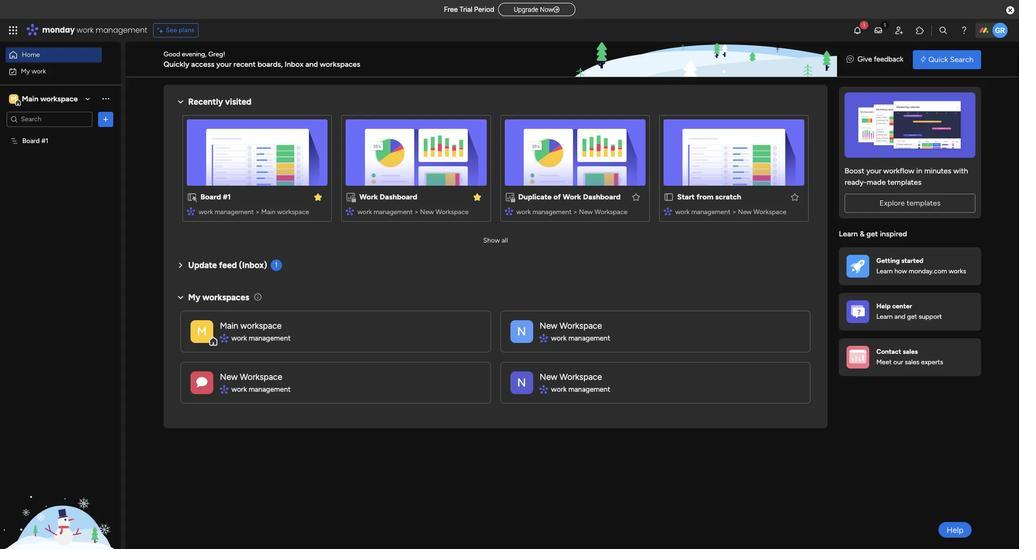 Task type: locate. For each thing, give the bounding box(es) containing it.
3 > from the left
[[574, 208, 578, 216]]

close recently visited image
[[175, 96, 186, 108]]

0 vertical spatial sales
[[904, 348, 919, 356]]

1 horizontal spatial help
[[947, 526, 964, 535]]

>
[[256, 208, 260, 216], [415, 208, 419, 216], [574, 208, 578, 216], [733, 208, 737, 216]]

learn inside help center learn and get support
[[877, 313, 894, 321]]

help inside help center learn and get support
[[877, 303, 891, 311]]

templates
[[888, 178, 922, 187], [907, 199, 941, 208]]

templates down workflow
[[888, 178, 922, 187]]

1 vertical spatial m
[[197, 325, 207, 338]]

Search in workspace field
[[20, 114, 79, 125]]

2 vertical spatial main
[[220, 321, 238, 331]]

experts
[[922, 359, 944, 367]]

workflow
[[884, 167, 915, 176]]

workspaces
[[320, 60, 361, 69], [203, 293, 249, 303]]

new
[[420, 208, 434, 216], [579, 208, 593, 216], [738, 208, 752, 216], [540, 321, 558, 331], [220, 372, 238, 383], [540, 372, 558, 383]]

1 vertical spatial main workspace
[[220, 321, 282, 331]]

quick search results list box
[[175, 108, 817, 233]]

1 vertical spatial help
[[947, 526, 964, 535]]

0 horizontal spatial your
[[216, 60, 232, 69]]

1 horizontal spatial work
[[563, 193, 582, 202]]

#1 up work management > main workspace
[[223, 193, 231, 202]]

0 horizontal spatial add to favorites image
[[632, 192, 641, 202]]

0 vertical spatial workspace
[[40, 94, 78, 103]]

m
[[11, 95, 17, 103], [197, 325, 207, 338]]

explore templates
[[880, 199, 941, 208]]

in
[[917, 167, 923, 176]]

workspace selection element
[[9, 93, 79, 106]]

explore templates button
[[845, 194, 976, 213]]

duplicate of work dashboard
[[519, 193, 621, 202]]

0 horizontal spatial lottie animation image
[[0, 454, 121, 550]]

0 horizontal spatial board #1
[[22, 137, 48, 145]]

0 vertical spatial your
[[216, 60, 232, 69]]

remove from favorites image
[[314, 192, 323, 202], [473, 192, 482, 202]]

workspace
[[40, 94, 78, 103], [277, 208, 309, 216], [241, 321, 282, 331]]

work management > new workspace for of
[[517, 208, 628, 216]]

0 vertical spatial board
[[22, 137, 40, 145]]

all
[[502, 237, 508, 245]]

boost your workflow in minutes with ready-made templates
[[845, 167, 969, 187]]

1 > from the left
[[256, 208, 260, 216]]

0 horizontal spatial #1
[[41, 137, 48, 145]]

show all button
[[480, 233, 512, 249]]

0 horizontal spatial work management > new workspace
[[358, 208, 469, 216]]

main workspace
[[22, 94, 78, 103], [220, 321, 282, 331]]

workspaces right inbox
[[320, 60, 361, 69]]

1 vertical spatial main
[[261, 208, 276, 216]]

work right of
[[563, 193, 582, 202]]

workspace image
[[9, 94, 19, 104], [511, 320, 533, 343], [191, 372, 213, 394], [511, 372, 533, 394], [197, 375, 208, 392]]

2 vertical spatial learn
[[877, 313, 894, 321]]

0 vertical spatial #1
[[41, 137, 48, 145]]

1 vertical spatial my
[[188, 293, 201, 303]]

#1 down search in workspace field
[[41, 137, 48, 145]]

work
[[360, 193, 378, 202], [563, 193, 582, 202]]

0 vertical spatial and
[[306, 60, 318, 69]]

0 horizontal spatial main
[[22, 94, 38, 103]]

workspace image
[[191, 320, 213, 343]]

notifications image
[[853, 26, 863, 35]]

1 vertical spatial sales
[[906, 359, 920, 367]]

sales
[[904, 348, 919, 356], [906, 359, 920, 367]]

add to favorites image for duplicate of work dashboard
[[632, 192, 641, 202]]

lottie animation image
[[571, 42, 838, 78], [0, 454, 121, 550]]

1 remove from favorites image from the left
[[314, 192, 323, 202]]

close my workspaces image
[[175, 292, 186, 303]]

boost
[[845, 167, 865, 176]]

my inside my work 'button'
[[21, 67, 30, 75]]

lottie animation element
[[571, 42, 838, 78], [0, 454, 121, 550]]

0 horizontal spatial help
[[877, 303, 891, 311]]

m inside workspace image
[[197, 325, 207, 338]]

main
[[22, 94, 38, 103], [261, 208, 276, 216], [220, 321, 238, 331]]

help center learn and get support
[[877, 303, 943, 321]]

help inside button
[[947, 526, 964, 535]]

0 horizontal spatial work
[[360, 193, 378, 202]]

visited
[[225, 97, 252, 107]]

contact sales meet our sales experts
[[877, 348, 944, 367]]

work management > new workspace down scratch
[[676, 208, 787, 216]]

> for from
[[733, 208, 737, 216]]

0 horizontal spatial and
[[306, 60, 318, 69]]

select product image
[[9, 26, 18, 35]]

get right &
[[867, 230, 879, 239]]

board #1 list box
[[0, 131, 121, 277]]

1 horizontal spatial lottie animation element
[[571, 42, 838, 78]]

add to favorites image
[[632, 192, 641, 202], [791, 192, 800, 202]]

learn down center
[[877, 313, 894, 321]]

1 horizontal spatial add to favorites image
[[791, 192, 800, 202]]

work management > new workspace
[[358, 208, 469, 216], [517, 208, 628, 216], [676, 208, 787, 216]]

board #1 inside quick search results list box
[[201, 193, 231, 202]]

4 > from the left
[[733, 208, 737, 216]]

my workspaces
[[188, 293, 249, 303]]

1 horizontal spatial your
[[867, 167, 882, 176]]

1 vertical spatial workspace
[[277, 208, 309, 216]]

1 vertical spatial lottie animation element
[[0, 454, 121, 550]]

support
[[919, 313, 943, 321]]

3 work management > new workspace from the left
[[676, 208, 787, 216]]

and down center
[[895, 313, 906, 321]]

1 vertical spatial and
[[895, 313, 906, 321]]

public template board image
[[187, 192, 197, 203]]

greg robinson image
[[993, 23, 1009, 38]]

0 horizontal spatial my
[[21, 67, 30, 75]]

0 vertical spatial n
[[518, 325, 526, 338]]

0 vertical spatial board #1
[[22, 137, 48, 145]]

learn for help
[[877, 313, 894, 321]]

help
[[877, 303, 891, 311], [947, 526, 964, 535]]

templates inside "button"
[[907, 199, 941, 208]]

v2 bolt switch image
[[921, 54, 927, 65]]

getting started learn how monday.com works
[[877, 257, 967, 276]]

your down greg!
[[216, 60, 232, 69]]

2 remove from favorites image from the left
[[473, 192, 482, 202]]

options image
[[101, 115, 111, 124]]

2 add to favorites image from the left
[[791, 192, 800, 202]]

2 horizontal spatial main
[[261, 208, 276, 216]]

1 horizontal spatial board
[[201, 193, 221, 202]]

1 vertical spatial n
[[518, 376, 526, 390]]

templates inside 'boost your workflow in minutes with ready-made templates'
[[888, 178, 922, 187]]

m for workspace image at left bottom
[[197, 325, 207, 338]]

1 vertical spatial templates
[[907, 199, 941, 208]]

ready-
[[845, 178, 868, 187]]

duplicate
[[519, 193, 552, 202]]

0 horizontal spatial remove from favorites image
[[314, 192, 323, 202]]

main workspace up search in workspace field
[[22, 94, 78, 103]]

1 horizontal spatial workspaces
[[320, 60, 361, 69]]

new workspace
[[540, 321, 603, 331], [220, 372, 283, 383], [540, 372, 603, 383]]

0 vertical spatial help
[[877, 303, 891, 311]]

1 vertical spatial #1
[[223, 193, 231, 202]]

apps image
[[916, 26, 925, 35]]

&
[[860, 230, 865, 239]]

0 vertical spatial lottie animation image
[[571, 42, 838, 78]]

workspace options image
[[101, 94, 111, 104]]

2 n from the top
[[518, 376, 526, 390]]

private dashboard image
[[505, 192, 515, 203]]

trial
[[460, 5, 473, 14]]

free trial period
[[444, 5, 495, 14]]

sales right our
[[906, 359, 920, 367]]

templates image image
[[848, 93, 973, 158]]

0 vertical spatial m
[[11, 95, 17, 103]]

0 horizontal spatial dashboard
[[380, 193, 418, 202]]

sales up our
[[904, 348, 919, 356]]

1 horizontal spatial and
[[895, 313, 906, 321]]

my down home
[[21, 67, 30, 75]]

learn for getting
[[877, 268, 894, 276]]

0 horizontal spatial get
[[867, 230, 879, 239]]

1 vertical spatial board #1
[[201, 193, 231, 202]]

1 work management > new workspace from the left
[[358, 208, 469, 216]]

remove from favorites image left private dashboard icon
[[314, 192, 323, 202]]

work management > new workspace down work dashboard
[[358, 208, 469, 216]]

work management
[[232, 334, 291, 343], [552, 334, 611, 343], [232, 386, 291, 394], [552, 386, 611, 394]]

1 vertical spatial board
[[201, 193, 221, 202]]

board #1 down search in workspace field
[[22, 137, 48, 145]]

get down center
[[908, 313, 918, 321]]

get inside help center learn and get support
[[908, 313, 918, 321]]

1 vertical spatial your
[[867, 167, 882, 176]]

0 horizontal spatial board
[[22, 137, 40, 145]]

0 vertical spatial templates
[[888, 178, 922, 187]]

0 horizontal spatial main workspace
[[22, 94, 78, 103]]

1 horizontal spatial m
[[197, 325, 207, 338]]

workspace image containing m
[[9, 94, 19, 104]]

greg!
[[208, 50, 225, 58]]

1 vertical spatial learn
[[877, 268, 894, 276]]

see
[[166, 26, 177, 34]]

recent
[[234, 60, 256, 69]]

1 image
[[861, 19, 869, 30]]

1 horizontal spatial remove from favorites image
[[473, 192, 482, 202]]

quick search
[[929, 55, 974, 64]]

update
[[188, 260, 217, 271]]

1 add to favorites image from the left
[[632, 192, 641, 202]]

2 work management > new workspace from the left
[[517, 208, 628, 216]]

1 image
[[881, 19, 890, 30]]

1 horizontal spatial board #1
[[201, 193, 231, 202]]

your inside good evening, greg! quickly access your recent boards, inbox and workspaces
[[216, 60, 232, 69]]

m inside workspace icon
[[11, 95, 17, 103]]

2 horizontal spatial work management > new workspace
[[676, 208, 787, 216]]

board down search in workspace field
[[22, 137, 40, 145]]

templates right explore at top
[[907, 199, 941, 208]]

v2 user feedback image
[[847, 54, 854, 65]]

workspaces down 'update feed (inbox)'
[[203, 293, 249, 303]]

1 vertical spatial get
[[908, 313, 918, 321]]

upgrade now link
[[499, 3, 576, 16]]

search
[[951, 55, 974, 64]]

n
[[518, 325, 526, 338], [518, 376, 526, 390]]

help for help
[[947, 526, 964, 535]]

remove from favorites image for work dashboard
[[473, 192, 482, 202]]

your up made
[[867, 167, 882, 176]]

quickly
[[164, 60, 189, 69]]

1 horizontal spatial lottie animation image
[[571, 42, 838, 78]]

0 horizontal spatial m
[[11, 95, 17, 103]]

1 horizontal spatial work management > new workspace
[[517, 208, 628, 216]]

upgrade
[[514, 6, 539, 13]]

update feed (inbox)
[[188, 260, 267, 271]]

and
[[306, 60, 318, 69], [895, 313, 906, 321]]

learn inside getting started learn how monday.com works
[[877, 268, 894, 276]]

board #1 right public template board image
[[201, 193, 231, 202]]

board
[[22, 137, 40, 145], [201, 193, 221, 202]]

learn down getting
[[877, 268, 894, 276]]

management
[[96, 25, 147, 36], [215, 208, 254, 216], [374, 208, 413, 216], [533, 208, 572, 216], [692, 208, 731, 216], [249, 334, 291, 343], [569, 334, 611, 343], [249, 386, 291, 394], [569, 386, 611, 394]]

0 vertical spatial main
[[22, 94, 38, 103]]

2 dashboard from the left
[[583, 193, 621, 202]]

work management > new workspace for dashboard
[[358, 208, 469, 216]]

and right inbox
[[306, 60, 318, 69]]

my right close my workspaces image
[[188, 293, 201, 303]]

2 work from the left
[[563, 193, 582, 202]]

monday.com
[[909, 268, 948, 276]]

workspace
[[436, 208, 469, 216], [595, 208, 628, 216], [754, 208, 787, 216], [560, 321, 603, 331], [240, 372, 283, 383], [560, 372, 603, 383]]

work management > new workspace down duplicate of work dashboard
[[517, 208, 628, 216]]

my for my work
[[21, 67, 30, 75]]

your
[[216, 60, 232, 69], [867, 167, 882, 176]]

work
[[77, 25, 94, 36], [32, 67, 46, 75], [199, 208, 213, 216], [358, 208, 372, 216], [517, 208, 531, 216], [676, 208, 690, 216], [232, 334, 247, 343], [552, 334, 567, 343], [232, 386, 247, 394], [552, 386, 567, 394]]

2 > from the left
[[415, 208, 419, 216]]

upgrade now
[[514, 6, 554, 13]]

get
[[867, 230, 879, 239], [908, 313, 918, 321]]

0 vertical spatial learn
[[840, 230, 859, 239]]

remove from favorites image left private dashboard image
[[473, 192, 482, 202]]

my
[[21, 67, 30, 75], [188, 293, 201, 303]]

learn
[[840, 230, 859, 239], [877, 268, 894, 276], [877, 313, 894, 321]]

0 vertical spatial my
[[21, 67, 30, 75]]

1 vertical spatial workspaces
[[203, 293, 249, 303]]

dashboard
[[380, 193, 418, 202], [583, 193, 621, 202]]

access
[[191, 60, 215, 69]]

and inside help center learn and get support
[[895, 313, 906, 321]]

main workspace down my workspaces
[[220, 321, 282, 331]]

0 vertical spatial workspaces
[[320, 60, 361, 69]]

board inside list box
[[22, 137, 40, 145]]

learn left &
[[840, 230, 859, 239]]

option
[[0, 132, 121, 134]]

works
[[950, 268, 967, 276]]

inbox image
[[874, 26, 884, 35]]

work right private dashboard icon
[[360, 193, 378, 202]]

1 horizontal spatial main workspace
[[220, 321, 282, 331]]

board right public template board image
[[201, 193, 221, 202]]

feedback
[[875, 55, 904, 64]]

1 horizontal spatial my
[[188, 293, 201, 303]]

> for dashboard
[[415, 208, 419, 216]]

1 horizontal spatial get
[[908, 313, 918, 321]]

1 horizontal spatial #1
[[223, 193, 231, 202]]

0 vertical spatial main workspace
[[22, 94, 78, 103]]

board inside quick search results list box
[[201, 193, 221, 202]]

1 horizontal spatial dashboard
[[583, 193, 621, 202]]



Task type: vqa. For each thing, say whether or not it's contained in the screenshot.
fourth owner field from the bottom
no



Task type: describe. For each thing, give the bounding box(es) containing it.
plans
[[179, 26, 195, 34]]

of
[[554, 193, 561, 202]]

> for of
[[574, 208, 578, 216]]

center
[[893, 303, 913, 311]]

inspired
[[881, 230, 908, 239]]

remove from favorites image for board #1
[[314, 192, 323, 202]]

> for #1
[[256, 208, 260, 216]]

free
[[444, 5, 458, 14]]

search everything image
[[939, 26, 949, 35]]

work inside 'button'
[[32, 67, 46, 75]]

see plans
[[166, 26, 195, 34]]

with
[[954, 167, 969, 176]]

1 horizontal spatial main
[[220, 321, 238, 331]]

help for help center learn and get support
[[877, 303, 891, 311]]

#1 inside quick search results list box
[[223, 193, 231, 202]]

our
[[894, 359, 904, 367]]

workspace inside quick search results list box
[[277, 208, 309, 216]]

work dashboard
[[360, 193, 418, 202]]

made
[[867, 178, 886, 187]]

see plans button
[[153, 23, 199, 37]]

public board image
[[664, 192, 674, 203]]

contact
[[877, 348, 902, 356]]

my work
[[21, 67, 46, 75]]

period
[[475, 5, 495, 14]]

main inside quick search results list box
[[261, 208, 276, 216]]

from
[[697, 193, 714, 202]]

m for workspace icon containing m
[[11, 95, 17, 103]]

add to favorites image for start from scratch
[[791, 192, 800, 202]]

and inside good evening, greg! quickly access your recent boards, inbox and workspaces
[[306, 60, 318, 69]]

inbox
[[285, 60, 304, 69]]

help button
[[939, 523, 972, 538]]

main workspace inside "workspace selection" element
[[22, 94, 78, 103]]

1 work from the left
[[360, 193, 378, 202]]

good
[[164, 50, 180, 58]]

home button
[[6, 47, 102, 63]]

work management > main workspace
[[199, 208, 309, 216]]

minutes
[[925, 167, 952, 176]]

learn & get inspired
[[840, 230, 908, 239]]

0 horizontal spatial workspaces
[[203, 293, 249, 303]]

2 vertical spatial workspace
[[241, 321, 282, 331]]

start from scratch
[[678, 193, 742, 202]]

good evening, greg! quickly access your recent boards, inbox and workspaces
[[164, 50, 361, 69]]

contact sales element
[[840, 338, 982, 376]]

work management > new workspace for from
[[676, 208, 787, 216]]

scratch
[[716, 193, 742, 202]]

workspaces inside good evening, greg! quickly access your recent boards, inbox and workspaces
[[320, 60, 361, 69]]

show
[[484, 237, 500, 245]]

dapulse rightstroke image
[[554, 6, 560, 13]]

feed
[[219, 260, 237, 271]]

your inside 'boost your workflow in minutes with ready-made templates'
[[867, 167, 882, 176]]

give
[[858, 55, 873, 64]]

my work button
[[6, 64, 102, 79]]

(inbox)
[[239, 260, 267, 271]]

1 n from the top
[[518, 325, 526, 338]]

home
[[22, 51, 40, 59]]

boards,
[[258, 60, 283, 69]]

#1 inside list box
[[41, 137, 48, 145]]

how
[[895, 268, 908, 276]]

show all
[[484, 237, 508, 245]]

start
[[678, 193, 695, 202]]

getting
[[877, 257, 901, 265]]

give feedback
[[858, 55, 904, 64]]

now
[[540, 6, 554, 13]]

private dashboard image
[[346, 192, 356, 203]]

my for my workspaces
[[188, 293, 201, 303]]

dapulse close image
[[1007, 6, 1015, 15]]

quick
[[929, 55, 949, 64]]

help center element
[[840, 293, 982, 331]]

main inside "workspace selection" element
[[22, 94, 38, 103]]

help image
[[960, 26, 970, 35]]

meet
[[877, 359, 892, 367]]

started
[[902, 257, 924, 265]]

1 vertical spatial lottie animation image
[[0, 454, 121, 550]]

board #1 inside list box
[[22, 137, 48, 145]]

recently visited
[[188, 97, 252, 107]]

1
[[275, 261, 278, 269]]

monday work management
[[42, 25, 147, 36]]

1 dashboard from the left
[[380, 193, 418, 202]]

quick search button
[[914, 50, 982, 69]]

getting started element
[[840, 247, 982, 285]]

evening,
[[182, 50, 207, 58]]

recently
[[188, 97, 223, 107]]

0 horizontal spatial lottie animation element
[[0, 454, 121, 550]]

0 vertical spatial get
[[867, 230, 879, 239]]

invite members image
[[895, 26, 905, 35]]

monday
[[42, 25, 75, 36]]

explore
[[880, 199, 906, 208]]

0 vertical spatial lottie animation element
[[571, 42, 838, 78]]

open update feed (inbox) image
[[175, 260, 186, 271]]



